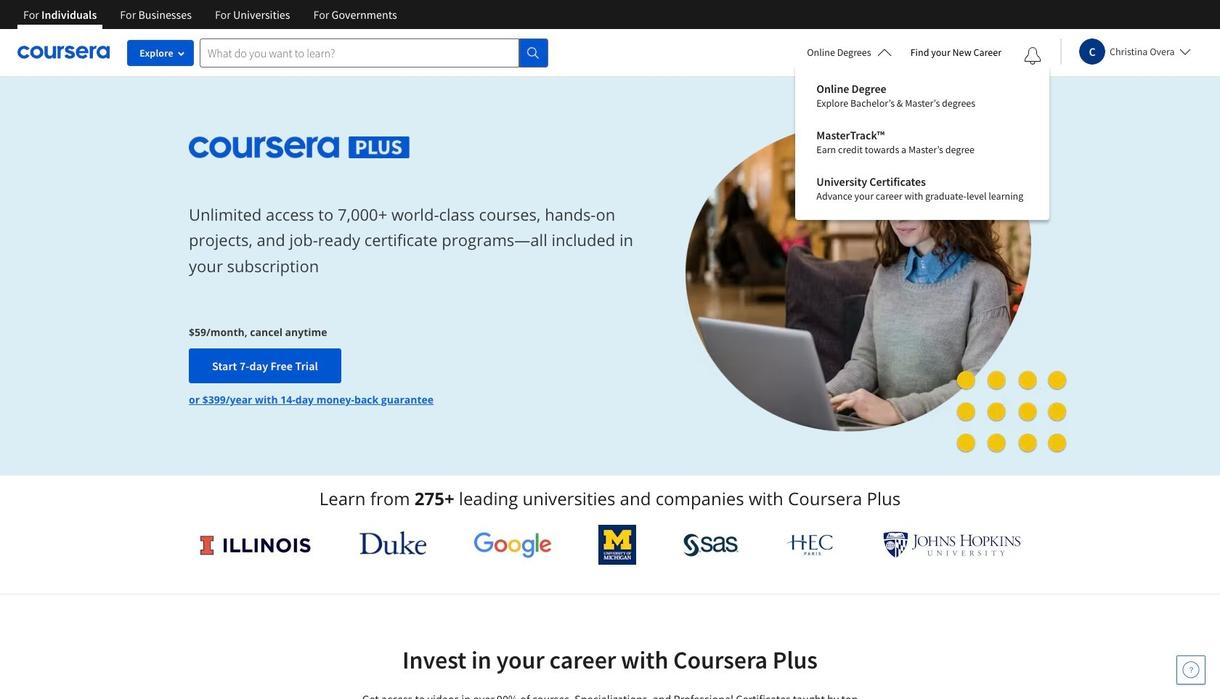Task type: vqa. For each thing, say whether or not it's contained in the screenshot.
consulting. at the right top of page
no



Task type: locate. For each thing, give the bounding box(es) containing it.
hec paris image
[[785, 530, 836, 560]]

university of michigan image
[[599, 525, 636, 565]]

menu
[[805, 73, 1040, 212]]

coursera plus image
[[189, 136, 410, 158]]

banner navigation
[[12, 0, 409, 29]]

duke university image
[[359, 532, 426, 555]]

What do you want to learn? text field
[[200, 38, 519, 67]]

None search field
[[200, 38, 548, 67]]



Task type: describe. For each thing, give the bounding box(es) containing it.
university of illinois at urbana-champaign image
[[199, 533, 312, 557]]

coursera image
[[17, 41, 110, 64]]

sas image
[[683, 533, 739, 557]]

help center image
[[1182, 662, 1200, 679]]

google image
[[473, 532, 552, 559]]

johns hopkins university image
[[883, 532, 1021, 559]]



